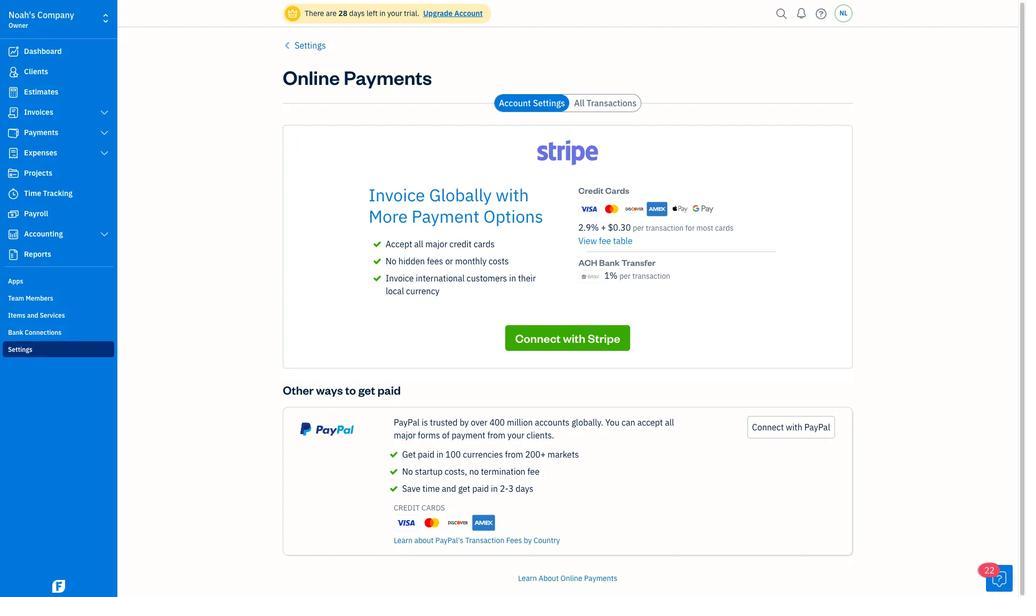 Task type: vqa. For each thing, say whether or not it's contained in the screenshot.
Day link
no



Task type: locate. For each thing, give the bounding box(es) containing it.
100
[[446, 449, 461, 460]]

days
[[349, 9, 365, 18], [516, 483, 534, 494]]

currency
[[406, 286, 440, 296]]

1 vertical spatial american express image
[[473, 515, 496, 531]]

0 horizontal spatial get
[[359, 382, 376, 397]]

1 vertical spatial chevron large down image
[[100, 129, 109, 137]]

paid
[[378, 382, 401, 397], [418, 449, 435, 460], [473, 483, 489, 494]]

2 horizontal spatial with
[[787, 422, 803, 433]]

connect for connect with stripe
[[516, 331, 561, 346]]

clients
[[24, 67, 48, 76]]

days right 28
[[349, 9, 365, 18]]

chevron large down image for invoices
[[100, 108, 109, 117]]

0 horizontal spatial per
[[620, 271, 631, 281]]

apps
[[8, 277, 23, 285]]

discover image up paypal's
[[447, 515, 470, 531]]

1 horizontal spatial per
[[633, 223, 645, 233]]

account
[[455, 9, 483, 18], [499, 98, 531, 108]]

1 horizontal spatial learn
[[519, 573, 537, 583]]

1 horizontal spatial fee
[[599, 235, 612, 246]]

0 horizontal spatial major
[[394, 430, 416, 441]]

0 vertical spatial and
[[27, 311, 38, 319]]

all right "accept"
[[666, 417, 675, 428]]

settings down the bank connections
[[8, 346, 32, 354]]

0 vertical spatial settings
[[295, 40, 326, 51]]

project image
[[7, 168, 20, 179]]

transaction down transfer in the right of the page
[[633, 271, 671, 281]]

0 vertical spatial from
[[488, 430, 506, 441]]

your left trial.
[[388, 9, 403, 18]]

from up termination on the bottom of the page
[[505, 449, 524, 460]]

view
[[579, 235, 597, 246]]

invoice inside invoice international customers in their local currency
[[386, 273, 414, 284]]

0 horizontal spatial settings
[[8, 346, 32, 354]]

1 vertical spatial learn
[[519, 573, 537, 583]]

stripe image
[[529, 134, 608, 171]]

monthly
[[456, 256, 487, 266]]

1 vertical spatial and
[[442, 483, 457, 494]]

discover image
[[625, 202, 645, 216], [447, 515, 470, 531]]

1 chevron large down image from the top
[[100, 108, 109, 117]]

nl
[[840, 9, 848, 17]]

dashboard link
[[3, 42, 114, 61]]

cards up monthly
[[474, 239, 495, 249]]

0 vertical spatial account
[[455, 9, 483, 18]]

paid right the get
[[418, 449, 435, 460]]

invoice image
[[7, 107, 20, 118]]

paypal image
[[301, 416, 354, 443]]

2 vertical spatial paid
[[473, 483, 489, 494]]

1 horizontal spatial get
[[459, 483, 471, 494]]

1 vertical spatial with
[[563, 331, 586, 346]]

nl button
[[835, 4, 853, 22]]

bank image
[[579, 270, 602, 283]]

2 vertical spatial chevron large down image
[[100, 230, 109, 239]]

transaction inside 2.9% + $0.30 per transaction for most cards view fee table
[[646, 223, 684, 233]]

0 vertical spatial per
[[633, 223, 645, 233]]

bank up 1%
[[600, 257, 620, 268]]

credit
[[394, 503, 420, 513]]

0 vertical spatial no
[[386, 256, 397, 266]]

other
[[283, 382, 314, 397]]

1 horizontal spatial settings
[[295, 40, 326, 51]]

1 horizontal spatial by
[[524, 536, 532, 545]]

1 vertical spatial payments
[[24, 128, 58, 137]]

of
[[443, 430, 450, 441]]

0 vertical spatial major
[[426, 239, 448, 249]]

visa image
[[579, 202, 600, 216]]

cards right most on the top right of page
[[716, 223, 734, 233]]

account inside account settings button
[[499, 98, 531, 108]]

learn for learn about paypal's transaction fees by country
[[394, 536, 413, 545]]

payroll
[[24, 209, 48, 218]]

1 horizontal spatial major
[[426, 239, 448, 249]]

1 vertical spatial connect
[[753, 422, 785, 433]]

bank inside bank connections link
[[8, 328, 23, 336]]

globally
[[429, 184, 492, 206]]

0 horizontal spatial learn
[[394, 536, 413, 545]]

american express image up transaction
[[473, 515, 496, 531]]

settings
[[295, 40, 326, 51], [533, 98, 566, 108], [8, 346, 32, 354]]

bank connections
[[8, 328, 62, 336]]

invoice
[[369, 184, 425, 206], [386, 273, 414, 284]]

1 vertical spatial account
[[499, 98, 531, 108]]

fee inside 2.9% + $0.30 per transaction for most cards view fee table
[[599, 235, 612, 246]]

from inside 'paypal is trusted by over 400 million accounts globally. you can accept all major forms of payment from your clients.'
[[488, 430, 506, 441]]

1 vertical spatial bank
[[8, 328, 23, 336]]

american express image for cards
[[647, 202, 668, 216]]

0 vertical spatial paid
[[378, 382, 401, 397]]

credit cards
[[394, 503, 445, 513]]

there are 28 days left in your trial. upgrade account
[[305, 9, 483, 18]]

0 vertical spatial american express image
[[647, 202, 668, 216]]

0 vertical spatial discover image
[[625, 202, 645, 216]]

save time and get paid in 2-3 days
[[403, 483, 534, 494]]

clients link
[[3, 62, 114, 82]]

for
[[686, 223, 695, 233]]

chevron large down image inside invoices 'link'
[[100, 108, 109, 117]]

get right to at the left bottom of page
[[359, 382, 376, 397]]

no for paypal is trusted by over 400 million accounts globally. you can accept all major forms of payment from your clients.
[[403, 466, 413, 477]]

settings right chevronleft image
[[295, 40, 326, 51]]

bank down items
[[8, 328, 23, 336]]

get for and
[[459, 483, 471, 494]]

by up payment on the bottom left of the page
[[460, 417, 469, 428]]

paid down no
[[473, 483, 489, 494]]

0 horizontal spatial with
[[496, 184, 529, 206]]

0 vertical spatial chevron large down image
[[100, 108, 109, 117]]

accept all major credit cards
[[386, 239, 495, 249]]

0 horizontal spatial payments
[[24, 128, 58, 137]]

and right time on the bottom left of page
[[442, 483, 457, 494]]

paypal is trusted by over 400 million accounts globally. you can accept all major forms of payment from your clients.
[[394, 417, 675, 441]]

hidden
[[399, 256, 425, 266]]

0 vertical spatial payments
[[344, 65, 432, 90]]

learn about online payments link
[[519, 573, 618, 583]]

0 vertical spatial fee
[[599, 235, 612, 246]]

get paid in 100 currencies from 200+ markets
[[403, 449, 579, 460]]

connect
[[516, 331, 561, 346], [753, 422, 785, 433]]

fee down +
[[599, 235, 612, 246]]

in left 100
[[437, 449, 444, 460]]

all
[[415, 239, 424, 249], [666, 417, 675, 428]]

with for connect with paypal
[[787, 422, 803, 433]]

1 horizontal spatial your
[[508, 430, 525, 441]]

settings left all
[[533, 98, 566, 108]]

payments inside "link"
[[24, 128, 58, 137]]

per right $0.30
[[633, 223, 645, 233]]

2 horizontal spatial paid
[[473, 483, 489, 494]]

per
[[633, 223, 645, 233], [620, 271, 631, 281]]

$0.30
[[609, 222, 631, 233]]

1 horizontal spatial days
[[516, 483, 534, 494]]

0 horizontal spatial no
[[386, 256, 397, 266]]

1 horizontal spatial connect
[[753, 422, 785, 433]]

connect with stripe
[[516, 331, 621, 346]]

items and services
[[8, 311, 65, 319]]

payroll link
[[3, 205, 114, 224]]

1 horizontal spatial account
[[499, 98, 531, 108]]

0 vertical spatial days
[[349, 9, 365, 18]]

0 vertical spatial your
[[388, 9, 403, 18]]

no down the accept
[[386, 256, 397, 266]]

1 horizontal spatial with
[[563, 331, 586, 346]]

your down million at the bottom
[[508, 430, 525, 441]]

left
[[367, 9, 378, 18]]

their
[[519, 273, 536, 284]]

3 chevron large down image from the top
[[100, 230, 109, 239]]

0 horizontal spatial cards
[[474, 239, 495, 249]]

in left the 2-
[[491, 483, 498, 494]]

0 horizontal spatial online
[[283, 65, 340, 90]]

paid right to at the left bottom of page
[[378, 382, 401, 397]]

currencies
[[463, 449, 503, 460]]

1 horizontal spatial discover image
[[625, 202, 645, 216]]

more
[[369, 205, 408, 228]]

no
[[470, 466, 479, 477]]

get
[[359, 382, 376, 397], [459, 483, 471, 494]]

1 vertical spatial invoice
[[386, 273, 414, 284]]

0 horizontal spatial discover image
[[447, 515, 470, 531]]

no down the get
[[403, 466, 413, 477]]

22
[[985, 565, 996, 576]]

with for connect with stripe
[[563, 331, 586, 346]]

in right "left"
[[380, 9, 386, 18]]

chevron large down image for accounting
[[100, 230, 109, 239]]

0 vertical spatial get
[[359, 382, 376, 397]]

learn left about
[[519, 573, 537, 583]]

learn down visa icon in the left bottom of the page
[[394, 536, 413, 545]]

online down the settings button
[[283, 65, 340, 90]]

0 horizontal spatial your
[[388, 9, 403, 18]]

company
[[37, 10, 74, 20]]

paid for save time and get paid in 2-3 days
[[473, 483, 489, 494]]

accept
[[386, 239, 413, 249]]

0 vertical spatial connect
[[516, 331, 561, 346]]

0 vertical spatial bank
[[600, 257, 620, 268]]

fee down 200+
[[528, 466, 540, 477]]

1 vertical spatial cards
[[474, 239, 495, 249]]

transactions
[[587, 98, 637, 108]]

1 horizontal spatial american express image
[[647, 202, 668, 216]]

1 vertical spatial transaction
[[633, 271, 671, 281]]

0 horizontal spatial fee
[[528, 466, 540, 477]]

apple pay image
[[670, 202, 691, 216]]

in left their
[[510, 273, 517, 284]]

time
[[423, 483, 440, 494]]

1 horizontal spatial and
[[442, 483, 457, 494]]

1 horizontal spatial online
[[561, 573, 583, 583]]

1 vertical spatial get
[[459, 483, 471, 494]]

invoice up local
[[386, 273, 414, 284]]

crown image
[[287, 8, 299, 19]]

bank connections link
[[3, 324, 114, 340]]

from
[[488, 430, 506, 441], [505, 449, 524, 460]]

connections
[[25, 328, 62, 336]]

0 vertical spatial cards
[[716, 223, 734, 233]]

0 horizontal spatial and
[[27, 311, 38, 319]]

0 horizontal spatial paypal
[[394, 417, 420, 428]]

1 horizontal spatial payments
[[344, 65, 432, 90]]

online right about
[[561, 573, 583, 583]]

paypal inside 'paypal is trusted by over 400 million accounts globally. you can accept all major forms of payment from your clients.'
[[394, 417, 420, 428]]

2 horizontal spatial payments
[[585, 573, 618, 583]]

with
[[496, 184, 529, 206], [563, 331, 586, 346], [787, 422, 803, 433]]

by right fees
[[524, 536, 532, 545]]

1 horizontal spatial all
[[666, 417, 675, 428]]

transaction down apple pay icon
[[646, 223, 684, 233]]

0 vertical spatial all
[[415, 239, 424, 249]]

american express image left apple pay icon
[[647, 202, 668, 216]]

major up the get
[[394, 430, 416, 441]]

0 horizontal spatial connect
[[516, 331, 561, 346]]

get down no startup costs, no termination fee on the bottom
[[459, 483, 471, 494]]

services
[[40, 311, 65, 319]]

0 horizontal spatial days
[[349, 9, 365, 18]]

timer image
[[7, 189, 20, 199]]

0 horizontal spatial american express image
[[473, 515, 496, 531]]

settings button
[[283, 39, 326, 52]]

1 vertical spatial discover image
[[447, 515, 470, 531]]

globally.
[[572, 417, 604, 428]]

0 vertical spatial with
[[496, 184, 529, 206]]

200+
[[526, 449, 546, 460]]

per right 1%
[[620, 271, 631, 281]]

1 vertical spatial by
[[524, 536, 532, 545]]

no hidden fees or monthly costs
[[386, 256, 509, 266]]

search image
[[774, 6, 791, 22]]

0 horizontal spatial account
[[455, 9, 483, 18]]

chevron large down image
[[100, 108, 109, 117], [100, 129, 109, 137], [100, 230, 109, 239]]

resource center badge image
[[987, 565, 1014, 592]]

projects link
[[3, 164, 114, 183]]

days right 3
[[516, 483, 534, 494]]

save
[[403, 483, 421, 494]]

0 vertical spatial online
[[283, 65, 340, 90]]

1 horizontal spatial paypal
[[805, 422, 831, 433]]

0 vertical spatial by
[[460, 417, 469, 428]]

from down 400
[[488, 430, 506, 441]]

2 chevron large down image from the top
[[100, 129, 109, 137]]

2 vertical spatial settings
[[8, 346, 32, 354]]

1 vertical spatial all
[[666, 417, 675, 428]]

transaction
[[646, 223, 684, 233], [633, 271, 671, 281]]

discover image right mastercard image
[[625, 202, 645, 216]]

to
[[345, 382, 356, 397]]

0 horizontal spatial paid
[[378, 382, 401, 397]]

all transactions
[[575, 98, 637, 108]]

1 horizontal spatial paid
[[418, 449, 435, 460]]

most
[[697, 223, 714, 233]]

1 vertical spatial no
[[403, 466, 413, 477]]

1 horizontal spatial cards
[[716, 223, 734, 233]]

settings inside button
[[295, 40, 326, 51]]

and right items
[[27, 311, 38, 319]]

items
[[8, 311, 26, 319]]

1 horizontal spatial bank
[[600, 257, 620, 268]]

major up "fees" at the top of the page
[[426, 239, 448, 249]]

1%
[[605, 270, 618, 281]]

1 vertical spatial major
[[394, 430, 416, 441]]

mastercard image
[[421, 515, 444, 531]]

1 vertical spatial days
[[516, 483, 534, 494]]

connect with stripe button
[[506, 325, 630, 351]]

invoice inside invoice globally with more payment options
[[369, 184, 425, 206]]

2 vertical spatial with
[[787, 422, 803, 433]]

all up hidden
[[415, 239, 424, 249]]

0 horizontal spatial bank
[[8, 328, 23, 336]]

cards inside 2.9% + $0.30 per transaction for most cards view fee table
[[716, 223, 734, 233]]

cards
[[422, 503, 445, 513]]

american express image
[[647, 202, 668, 216], [473, 515, 496, 531]]

0 vertical spatial transaction
[[646, 223, 684, 233]]

0 vertical spatial learn
[[394, 536, 413, 545]]

invoice up the accept
[[369, 184, 425, 206]]

1 vertical spatial paid
[[418, 449, 435, 460]]

your inside 'paypal is trusted by over 400 million accounts globally. you can accept all major forms of payment from your clients.'
[[508, 430, 525, 441]]



Task type: describe. For each thing, give the bounding box(es) containing it.
in inside invoice international customers in their local currency
[[510, 273, 517, 284]]

all transactions button
[[570, 95, 641, 112]]

team members link
[[3, 290, 114, 306]]

get
[[403, 449, 416, 460]]

team members
[[8, 294, 53, 302]]

accounting
[[24, 229, 63, 239]]

google pay image
[[693, 205, 714, 213]]

ach bank transfer
[[579, 257, 656, 268]]

notifications image
[[794, 3, 811, 24]]

ways
[[316, 382, 343, 397]]

discover image for credit cards
[[625, 202, 645, 216]]

28
[[339, 9, 348, 18]]

is
[[422, 417, 428, 428]]

noah's
[[9, 10, 35, 20]]

per inside 1% per transaction
[[620, 271, 631, 281]]

about
[[539, 573, 559, 583]]

go to help image
[[813, 6, 830, 22]]

settings link
[[3, 341, 114, 357]]

payment
[[412, 205, 480, 228]]

payment
[[452, 430, 486, 441]]

1 vertical spatial fee
[[528, 466, 540, 477]]

report image
[[7, 249, 20, 260]]

client image
[[7, 67, 20, 77]]

payment image
[[7, 128, 20, 138]]

chevron large down image
[[100, 149, 109, 158]]

paid for other ways to get paid
[[378, 382, 401, 397]]

or
[[446, 256, 454, 266]]

2.9%
[[579, 222, 599, 233]]

dashboard image
[[7, 46, 20, 57]]

paypal inside connect with paypal button
[[805, 422, 831, 433]]

can
[[622, 417, 636, 428]]

transaction
[[466, 536, 505, 545]]

ach
[[579, 257, 598, 268]]

team
[[8, 294, 24, 302]]

transaction inside 1% per transaction
[[633, 271, 671, 281]]

country
[[534, 536, 561, 545]]

startup
[[415, 466, 443, 477]]

settings inside button
[[533, 98, 566, 108]]

2.9% + $0.30 per transaction for most cards view fee table
[[579, 222, 734, 246]]

with inside invoice globally with more payment options
[[496, 184, 529, 206]]

no for invoice globally with more payment options
[[386, 256, 397, 266]]

million
[[507, 417, 533, 428]]

22 button
[[980, 563, 1014, 592]]

international
[[416, 273, 465, 284]]

forms
[[418, 430, 441, 441]]

money image
[[7, 209, 20, 219]]

expenses
[[24, 148, 57, 158]]

connect with paypal
[[753, 422, 831, 433]]

expenses link
[[3, 144, 114, 163]]

noah's company owner
[[9, 10, 74, 29]]

upgrade
[[424, 9, 453, 18]]

items and services link
[[3, 307, 114, 323]]

chevronleft image
[[283, 39, 293, 52]]

reports
[[24, 249, 51, 259]]

credit cards
[[579, 185, 630, 196]]

accept
[[638, 417, 664, 428]]

trusted
[[430, 417, 458, 428]]

get for to
[[359, 382, 376, 397]]

account settings button
[[495, 95, 570, 112]]

credit
[[579, 185, 604, 196]]

invoice for invoice international customers in their local currency
[[386, 273, 414, 284]]

options
[[484, 205, 544, 228]]

invoice international customers in their local currency
[[386, 273, 536, 296]]

settings inside main element
[[8, 346, 32, 354]]

estimates
[[24, 87, 59, 97]]

chevron large down image for payments
[[100, 129, 109, 137]]

apps link
[[3, 273, 114, 289]]

1 vertical spatial online
[[561, 573, 583, 583]]

trial.
[[404, 9, 420, 18]]

all inside 'paypal is trusted by over 400 million accounts globally. you can accept all major forms of payment from your clients.'
[[666, 417, 675, 428]]

discover image for credit cards
[[447, 515, 470, 531]]

customers
[[467, 273, 508, 284]]

learn for learn about online payments
[[519, 573, 537, 583]]

per inside 2.9% + $0.30 per transaction for most cards view fee table
[[633, 223, 645, 233]]

1 vertical spatial from
[[505, 449, 524, 460]]

major inside 'paypal is trusted by over 400 million accounts globally. you can accept all major forms of payment from your clients.'
[[394, 430, 416, 441]]

there
[[305, 9, 324, 18]]

400
[[490, 417, 505, 428]]

2-
[[500, 483, 509, 494]]

paypal's
[[436, 536, 464, 545]]

chart image
[[7, 229, 20, 240]]

estimates link
[[3, 83, 114, 102]]

0 horizontal spatial all
[[415, 239, 424, 249]]

and inside main element
[[27, 311, 38, 319]]

invoice for invoice globally with more payment options
[[369, 184, 425, 206]]

costs
[[489, 256, 509, 266]]

time tracking link
[[3, 184, 114, 203]]

invoices link
[[3, 103, 114, 122]]

invoices
[[24, 107, 53, 117]]

estimate image
[[7, 87, 20, 98]]

2 vertical spatial payments
[[585, 573, 618, 583]]

view fee table link
[[575, 234, 637, 247]]

freshbooks image
[[50, 580, 67, 593]]

stripe
[[588, 331, 621, 346]]

local
[[386, 286, 404, 296]]

learn about paypal's transaction fees by country link
[[394, 536, 561, 545]]

accounts
[[535, 417, 570, 428]]

main element
[[0, 0, 144, 597]]

payments link
[[3, 123, 114, 143]]

by inside 'paypal is trusted by over 400 million accounts globally. you can accept all major forms of payment from your clients.'
[[460, 417, 469, 428]]

visa image
[[395, 515, 418, 531]]

markets
[[548, 449, 579, 460]]

you
[[606, 417, 620, 428]]

american express image for cards
[[473, 515, 496, 531]]

connect for connect with paypal
[[753, 422, 785, 433]]

1% per transaction
[[605, 270, 671, 281]]

account settings
[[499, 98, 566, 108]]

+
[[601, 222, 607, 233]]

mastercard image
[[602, 202, 623, 216]]

accounting link
[[3, 225, 114, 244]]

clients.
[[527, 430, 555, 441]]

no startup costs, no termination fee
[[403, 466, 540, 477]]

upgrade account link
[[421, 9, 483, 18]]

expense image
[[7, 148, 20, 159]]

time
[[24, 189, 41, 198]]



